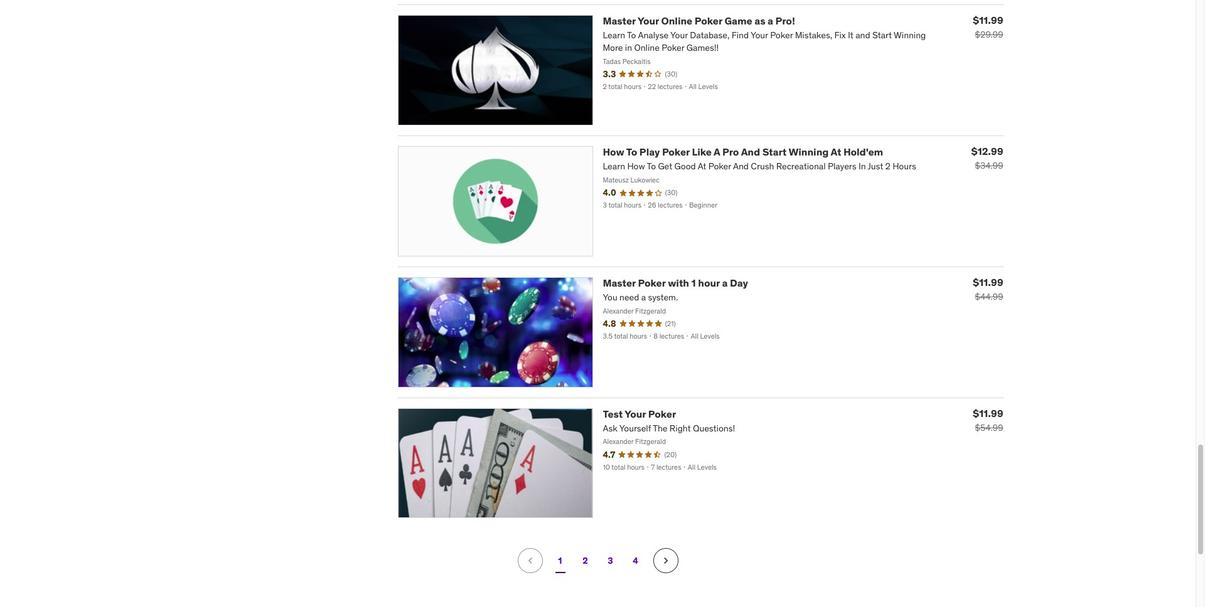 Task type: vqa. For each thing, say whether or not it's contained in the screenshot.
business
no



Task type: locate. For each thing, give the bounding box(es) containing it.
1 left 2
[[558, 556, 562, 567]]

master left the online
[[603, 15, 636, 27]]

$34.99
[[975, 160, 1004, 171]]

3
[[608, 556, 613, 567]]

2 link
[[573, 549, 598, 574]]

1 vertical spatial $11.99
[[973, 276, 1004, 289]]

master poker with 1 hour a day
[[603, 277, 748, 289]]

$11.99 up $44.99
[[973, 276, 1004, 289]]

1 master from the top
[[603, 15, 636, 27]]

and
[[741, 146, 760, 158]]

to
[[626, 146, 637, 158]]

0 horizontal spatial a
[[722, 277, 728, 289]]

a right as
[[768, 15, 774, 27]]

master your online poker game as a pro!
[[603, 15, 795, 27]]

1 vertical spatial master
[[603, 277, 636, 289]]

3 link
[[598, 549, 623, 574]]

your for master
[[638, 15, 659, 27]]

play
[[640, 146, 660, 158]]

a left day
[[722, 277, 728, 289]]

master your online poker game as a pro! link
[[603, 15, 795, 27]]

game
[[725, 15, 753, 27]]

your left the online
[[638, 15, 659, 27]]

2 $11.99 from the top
[[973, 276, 1004, 289]]

your
[[638, 15, 659, 27], [625, 408, 646, 420]]

2 master from the top
[[603, 277, 636, 289]]

1 right 'with'
[[692, 277, 696, 289]]

1 horizontal spatial a
[[768, 15, 774, 27]]

1 vertical spatial a
[[722, 277, 728, 289]]

poker left "like"
[[662, 146, 690, 158]]

master
[[603, 15, 636, 27], [603, 277, 636, 289]]

poker left 'with'
[[638, 277, 666, 289]]

4
[[633, 556, 638, 567]]

a
[[714, 146, 720, 158]]

2 vertical spatial $11.99
[[973, 407, 1004, 420]]

$54.99
[[975, 422, 1004, 434]]

next page image
[[660, 555, 672, 568]]

1 vertical spatial your
[[625, 408, 646, 420]]

$11.99 up $29.99
[[973, 14, 1004, 26]]

pro
[[723, 146, 739, 158]]

$11.99
[[973, 14, 1004, 26], [973, 276, 1004, 289], [973, 407, 1004, 420]]

hold'em
[[844, 146, 884, 158]]

0 vertical spatial master
[[603, 15, 636, 27]]

1 vertical spatial 1
[[558, 556, 562, 567]]

how to play poker like a pro and start winning at hold'em link
[[603, 146, 884, 158]]

1
[[692, 277, 696, 289], [558, 556, 562, 567]]

poker
[[695, 15, 723, 27], [662, 146, 690, 158], [638, 277, 666, 289], [648, 408, 676, 420]]

4 link
[[623, 549, 648, 574]]

your right test
[[625, 408, 646, 420]]

0 vertical spatial a
[[768, 15, 774, 27]]

$11.99 up $54.99
[[973, 407, 1004, 420]]

1 $11.99 from the top
[[973, 14, 1004, 26]]

0 vertical spatial your
[[638, 15, 659, 27]]

online
[[661, 15, 693, 27]]

a
[[768, 15, 774, 27], [722, 277, 728, 289]]

master left 'with'
[[603, 277, 636, 289]]

as
[[755, 15, 766, 27]]

0 vertical spatial $11.99
[[973, 14, 1004, 26]]

poker left game
[[695, 15, 723, 27]]

1 horizontal spatial 1
[[692, 277, 696, 289]]



Task type: describe. For each thing, give the bounding box(es) containing it.
poker right test
[[648, 408, 676, 420]]

1 link
[[548, 549, 573, 574]]

pro!
[[776, 15, 795, 27]]

winning
[[789, 146, 829, 158]]

$29.99
[[975, 29, 1004, 40]]

$44.99
[[975, 291, 1004, 303]]

0 horizontal spatial 1
[[558, 556, 562, 567]]

like
[[692, 146, 712, 158]]

$12.99 $34.99
[[972, 145, 1004, 171]]

test your poker
[[603, 408, 676, 420]]

$12.99
[[972, 145, 1004, 158]]

day
[[730, 277, 748, 289]]

3 $11.99 from the top
[[973, 407, 1004, 420]]

with
[[668, 277, 689, 289]]

hour
[[698, 277, 720, 289]]

$11.99 $44.99
[[973, 276, 1004, 303]]

at
[[831, 146, 842, 158]]

$11.99 $54.99
[[973, 407, 1004, 434]]

previous page image
[[524, 555, 537, 568]]

master poker with 1 hour a day link
[[603, 277, 748, 289]]

test your poker link
[[603, 408, 676, 420]]

0 vertical spatial 1
[[692, 277, 696, 289]]

2
[[583, 556, 588, 567]]

master for master your online poker game as a pro!
[[603, 15, 636, 27]]

master for master poker with 1 hour a day
[[603, 277, 636, 289]]

how to play poker like a pro and start winning at hold'em
[[603, 146, 884, 158]]

$11.99 for a
[[973, 14, 1004, 26]]

test
[[603, 408, 623, 420]]

how
[[603, 146, 625, 158]]

$11.99 $29.99
[[973, 14, 1004, 40]]

your for test
[[625, 408, 646, 420]]

$11.99 for day
[[973, 276, 1004, 289]]

start
[[763, 146, 787, 158]]



